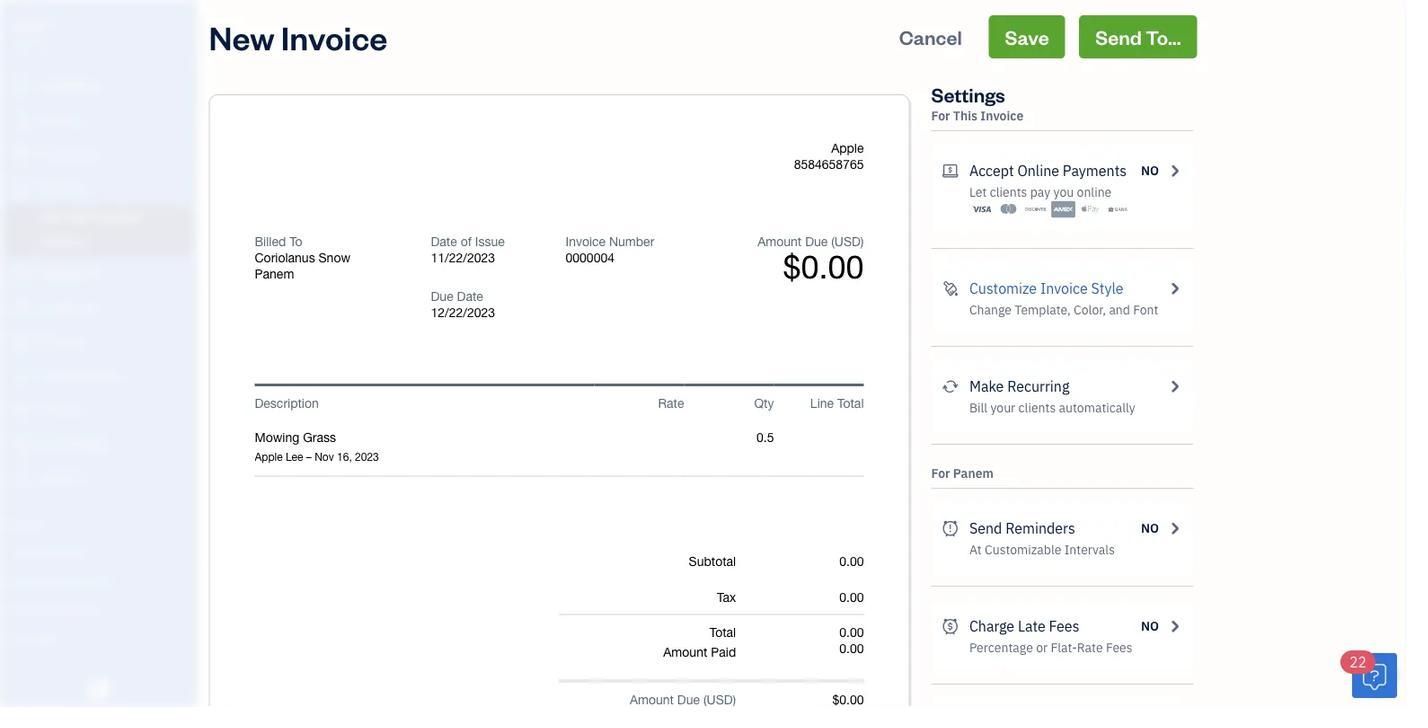 Task type: locate. For each thing, give the bounding box(es) containing it.
percentage or flat-rate fees
[[970, 640, 1133, 656]]

0 horizontal spatial total
[[710, 625, 736, 640]]

payments
[[1063, 161, 1127, 180]]

usd
[[835, 234, 861, 249], [707, 692, 733, 707]]

0 vertical spatial total
[[838, 396, 864, 411]]

0 horizontal spatial apple
[[14, 16, 53, 35]]

date
[[431, 234, 457, 249], [457, 289, 484, 304]]

chevronright image
[[1167, 518, 1184, 539], [1167, 616, 1184, 637]]

0 horizontal spatial send
[[970, 519, 1003, 538]]

0 vertical spatial usd
[[835, 234, 861, 249]]

amount due ( usd ) $0.00
[[758, 234, 864, 285]]

0 horizontal spatial rate
[[658, 396, 685, 411]]

send up at
[[970, 519, 1003, 538]]

due down 'total amount paid'
[[678, 692, 700, 707]]

1 vertical spatial date
[[457, 289, 484, 304]]

0 vertical spatial panem
[[255, 267, 294, 281]]

amount inside amount due ( usd ) $0.00
[[758, 234, 802, 249]]

line
[[811, 396, 834, 411]]

due for amount due ( usd )
[[678, 692, 700, 707]]

for inside settings for this invoice
[[932, 107, 951, 124]]

flat-
[[1051, 640, 1078, 656]]

visa image
[[970, 200, 994, 218]]

change template, color, and font
[[970, 302, 1159, 318]]

0 horizontal spatial fees
[[1050, 617, 1080, 636]]

12/22/2023 button
[[431, 305, 539, 321]]

chart image
[[12, 436, 33, 454]]

due
[[806, 234, 828, 249], [431, 289, 454, 304], [678, 692, 700, 707]]

qty
[[755, 396, 774, 411]]

total right line
[[838, 396, 864, 411]]

make
[[970, 377, 1005, 396]]

clients down accept
[[990, 184, 1028, 200]]

latefees image
[[943, 616, 959, 637]]

2 vertical spatial no
[[1142, 618, 1160, 635]]

( inside amount due ( usd ) $0.00
[[832, 234, 835, 249]]

usd down 8584658765
[[835, 234, 861, 249]]

at customizable intervals
[[970, 542, 1116, 558]]

1 horizontal spatial fees
[[1107, 640, 1133, 656]]

Issue date in MM/DD/YYYY format text field
[[431, 250, 539, 266]]

accept online payments
[[970, 161, 1127, 180]]

to
[[290, 234, 303, 249]]

cancel button
[[884, 15, 979, 58]]

billed to coriolanus snow panem
[[255, 234, 351, 281]]

1 vertical spatial )
[[733, 692, 736, 707]]

8584658765
[[794, 157, 864, 172]]

( down 'total amount paid'
[[704, 692, 707, 707]]

0 vertical spatial chevronright image
[[1167, 160, 1184, 182]]

apple owner
[[14, 16, 53, 50]]

send for send reminders
[[970, 519, 1003, 538]]

1 vertical spatial clients
[[1019, 400, 1057, 416]]

due inside amount due ( usd ) $0.00
[[806, 234, 828, 249]]

apple inside main element
[[14, 16, 53, 35]]

1 vertical spatial amount
[[664, 645, 708, 659]]

0 vertical spatial for
[[932, 107, 951, 124]]

invoice
[[281, 15, 388, 58], [981, 107, 1024, 124], [566, 234, 606, 249], [1041, 279, 1088, 298]]

) inside amount due ( usd ) $0.00
[[861, 234, 864, 249]]

amount for amount due ( usd ) $0.00
[[758, 234, 802, 249]]

this
[[954, 107, 978, 124]]

fees right flat-
[[1107, 640, 1133, 656]]

1 vertical spatial no
[[1142, 520, 1160, 537]]

let
[[970, 184, 987, 200]]

1 horizontal spatial (
[[832, 234, 835, 249]]

date left of
[[431, 234, 457, 249]]

send inside button
[[1096, 24, 1142, 49]]

0 vertical spatial due
[[806, 234, 828, 249]]

total
[[838, 396, 864, 411], [710, 625, 736, 640]]

1 chevronright image from the top
[[1167, 160, 1184, 182]]

( for amount due ( usd ) $0.00
[[832, 234, 835, 249]]

0 vertical spatial no
[[1142, 162, 1160, 179]]

billed
[[255, 234, 286, 249]]

1 chevronright image from the top
[[1167, 518, 1184, 539]]

coriolanus
[[255, 250, 315, 265]]

amount inside 'total amount paid'
[[664, 645, 708, 659]]

send left to...
[[1096, 24, 1142, 49]]

timer image
[[12, 368, 33, 386]]

for up latereminders icon
[[932, 465, 951, 482]]

you
[[1054, 184, 1075, 200]]

apple up owner
[[14, 16, 53, 35]]

) down paid
[[733, 692, 736, 707]]

apple up 8584658765
[[832, 141, 864, 156]]

0 vertical spatial chevronright image
[[1167, 518, 1184, 539]]

1 horizontal spatial )
[[861, 234, 864, 249]]

apple inside apple 8584658765
[[832, 141, 864, 156]]

date up 12/22/2023
[[457, 289, 484, 304]]

chevronright image for no
[[1167, 160, 1184, 182]]

1 horizontal spatial due
[[678, 692, 700, 707]]

and
[[1110, 302, 1131, 318]]

( down 8584658765
[[832, 234, 835, 249]]

3 0.00 from the top
[[840, 625, 864, 640]]

1 vertical spatial apple
[[832, 141, 864, 156]]

22 button
[[1341, 651, 1398, 699]]

clients down recurring
[[1019, 400, 1057, 416]]

charge
[[970, 617, 1015, 636]]

0 vertical spatial (
[[832, 234, 835, 249]]

automatically
[[1060, 400, 1136, 416]]

for left this
[[932, 107, 951, 124]]

clients
[[990, 184, 1028, 200], [1019, 400, 1057, 416]]

paintbrush image
[[943, 278, 959, 299]]

1 for from the top
[[932, 107, 951, 124]]

1 vertical spatial fees
[[1107, 640, 1133, 656]]

)
[[861, 234, 864, 249], [733, 692, 736, 707]]

2 chevronright image from the top
[[1167, 616, 1184, 637]]

panem up latereminders icon
[[954, 465, 994, 482]]

bill your clients automatically
[[970, 400, 1136, 416]]

2 vertical spatial due
[[678, 692, 700, 707]]

Enter an Item Name text field
[[255, 430, 595, 446]]

payment image
[[12, 265, 33, 283]]

) down 8584658765
[[861, 234, 864, 249]]

online
[[1077, 184, 1112, 200]]

fees up flat-
[[1050, 617, 1080, 636]]

no for send reminders
[[1142, 520, 1160, 537]]

send
[[1096, 24, 1142, 49], [970, 519, 1003, 538]]

customize
[[970, 279, 1038, 298]]

1 vertical spatial due
[[431, 289, 454, 304]]

1 vertical spatial rate
[[1078, 640, 1104, 656]]

due down 8584658765
[[806, 234, 828, 249]]

usd down paid
[[707, 692, 733, 707]]

0 vertical spatial amount
[[758, 234, 802, 249]]

invoice number
[[566, 234, 655, 249]]

no
[[1142, 162, 1160, 179], [1142, 520, 1160, 537], [1142, 618, 1160, 635]]

money image
[[12, 402, 33, 420]]

0 vertical spatial apple
[[14, 16, 53, 35]]

1 horizontal spatial panem
[[954, 465, 994, 482]]

team members image
[[13, 545, 192, 559]]

panem inside billed to coriolanus snow panem
[[255, 267, 294, 281]]

0 horizontal spatial due
[[431, 289, 454, 304]]

$0.00 inside amount due ( usd ) $0.00
[[783, 247, 864, 285]]

invoice image
[[12, 181, 33, 199]]

0 horizontal spatial usd
[[707, 692, 733, 707]]

1 vertical spatial chevronright image
[[1167, 278, 1184, 299]]

amount for amount due ( usd )
[[630, 692, 674, 707]]

1 horizontal spatial apple
[[832, 141, 864, 156]]

0 vertical spatial $0.00
[[783, 247, 864, 285]]

12/22/2023
[[431, 305, 495, 320]]

1 horizontal spatial total
[[838, 396, 864, 411]]

Enter an Item Description text field
[[255, 449, 595, 464]]

0 horizontal spatial (
[[704, 692, 707, 707]]

$0.00
[[783, 247, 864, 285], [833, 692, 864, 707]]

0 horizontal spatial panem
[[255, 267, 294, 281]]

settings
[[932, 81, 1006, 107]]

bill
[[970, 400, 988, 416]]

0 vertical spatial fees
[[1050, 617, 1080, 636]]

bank image
[[1106, 200, 1130, 218]]

pay
[[1031, 184, 1051, 200]]

2 horizontal spatial due
[[806, 234, 828, 249]]

2 vertical spatial amount
[[630, 692, 674, 707]]

freshbooks image
[[85, 679, 113, 700]]

3 no from the top
[[1142, 618, 1160, 635]]

1 vertical spatial panem
[[954, 465, 994, 482]]

usd for amount due ( usd )
[[707, 692, 733, 707]]

3 chevronright image from the top
[[1167, 376, 1184, 397]]

1 vertical spatial (
[[704, 692, 707, 707]]

amount
[[758, 234, 802, 249], [664, 645, 708, 659], [630, 692, 674, 707]]

panem down coriolanus
[[255, 267, 294, 281]]

description
[[255, 396, 319, 411]]

font
[[1134, 302, 1159, 318]]

1 no from the top
[[1142, 162, 1160, 179]]

fees
[[1050, 617, 1080, 636], [1107, 640, 1133, 656]]

2 vertical spatial chevronright image
[[1167, 376, 1184, 397]]

due inside due date 12/22/2023
[[431, 289, 454, 304]]

due up 12/22/2023
[[431, 289, 454, 304]]

apple for apple owner
[[14, 16, 53, 35]]

2 chevronright image from the top
[[1167, 278, 1184, 299]]

send to... button
[[1080, 15, 1198, 58]]

recurring
[[1008, 377, 1070, 396]]

1 horizontal spatial usd
[[835, 234, 861, 249]]

0.00
[[840, 554, 864, 569], [840, 590, 864, 605], [840, 625, 864, 640], [840, 641, 864, 656]]

1 vertical spatial usd
[[707, 692, 733, 707]]

dashboard image
[[12, 78, 33, 96]]

) for amount due ( usd )
[[733, 692, 736, 707]]

1 vertical spatial total
[[710, 625, 736, 640]]

) for amount due ( usd ) $0.00
[[861, 234, 864, 249]]

percentage
[[970, 640, 1034, 656]]

panem
[[255, 267, 294, 281], [954, 465, 994, 482]]

2 no from the top
[[1142, 520, 1160, 537]]

1 vertical spatial for
[[932, 465, 951, 482]]

chevronright image
[[1167, 160, 1184, 182], [1167, 278, 1184, 299], [1167, 376, 1184, 397]]

snow
[[319, 250, 351, 265]]

save button
[[989, 15, 1066, 58]]

0 vertical spatial rate
[[658, 396, 685, 411]]

usd inside amount due ( usd ) $0.00
[[835, 234, 861, 249]]

2 0.00 from the top
[[840, 590, 864, 605]]

send to...
[[1096, 24, 1182, 49]]

color,
[[1074, 302, 1107, 318]]

reminders
[[1006, 519, 1076, 538]]

1 horizontal spatial send
[[1096, 24, 1142, 49]]

american express image
[[1052, 200, 1076, 218]]

1 vertical spatial chevronright image
[[1167, 616, 1184, 637]]

0.00 0.00
[[840, 625, 864, 656]]

total up paid
[[710, 625, 736, 640]]

intervals
[[1065, 542, 1116, 558]]

apple pay image
[[1079, 200, 1103, 218]]

template,
[[1015, 302, 1071, 318]]

0 horizontal spatial )
[[733, 692, 736, 707]]

(
[[832, 234, 835, 249], [704, 692, 707, 707]]

1 vertical spatial send
[[970, 519, 1003, 538]]

invoice inside settings for this invoice
[[981, 107, 1024, 124]]

rate
[[658, 396, 685, 411], [1078, 640, 1104, 656]]

0 vertical spatial send
[[1096, 24, 1142, 49]]

0 vertical spatial )
[[861, 234, 864, 249]]

apple
[[14, 16, 53, 35], [832, 141, 864, 156]]

usd for amount due ( usd ) $0.00
[[835, 234, 861, 249]]

make recurring
[[970, 377, 1070, 396]]

for
[[932, 107, 951, 124], [932, 465, 951, 482]]



Task type: vqa. For each thing, say whether or not it's contained in the screenshot.
chevron large down image to the bottom
no



Task type: describe. For each thing, give the bounding box(es) containing it.
refresh image
[[943, 376, 959, 397]]

apple for apple 8584658765
[[832, 141, 864, 156]]

items and services image
[[13, 574, 192, 588]]

new
[[209, 15, 275, 58]]

line total
[[811, 396, 864, 411]]

total amount paid
[[664, 625, 736, 659]]

latereminders image
[[943, 518, 959, 539]]

resource center badge image
[[1353, 654, 1398, 699]]

or
[[1037, 640, 1048, 656]]

tax
[[717, 590, 736, 605]]

new invoice
[[209, 15, 388, 58]]

save
[[1006, 24, 1050, 49]]

apps image
[[13, 516, 192, 530]]

total inside 'total amount paid'
[[710, 625, 736, 640]]

date of issue
[[431, 234, 505, 249]]

apple 8584658765
[[794, 141, 864, 172]]

0 vertical spatial clients
[[990, 184, 1028, 200]]

online
[[1018, 161, 1060, 180]]

Enter an Invoice # text field
[[566, 250, 615, 266]]

1 horizontal spatial rate
[[1078, 640, 1104, 656]]

Item Quantity text field
[[748, 430, 774, 445]]

1 0.00 from the top
[[840, 554, 864, 569]]

settings for this invoice
[[932, 81, 1024, 124]]

report image
[[12, 470, 33, 488]]

issue
[[475, 234, 505, 249]]

amount due ( usd )
[[630, 692, 736, 707]]

no for charge late fees
[[1142, 618, 1160, 635]]

mastercard image
[[997, 200, 1021, 218]]

chevronright image for make recurring
[[1167, 376, 1184, 397]]

bank connections image
[[13, 602, 192, 617]]

due for amount due ( usd ) $0.00
[[806, 234, 828, 249]]

4 0.00 from the top
[[840, 641, 864, 656]]

client image
[[12, 112, 33, 130]]

1 vertical spatial $0.00
[[833, 692, 864, 707]]

of
[[461, 234, 472, 249]]

2 for from the top
[[932, 465, 951, 482]]

accept
[[970, 161, 1015, 180]]

to...
[[1146, 24, 1182, 49]]

number
[[609, 234, 655, 249]]

for panem
[[932, 465, 994, 482]]

estimate image
[[12, 147, 33, 165]]

change
[[970, 302, 1012, 318]]

chevronright image for send reminders
[[1167, 518, 1184, 539]]

customize invoice style
[[970, 279, 1124, 298]]

chevronright image for customize invoice style
[[1167, 278, 1184, 299]]

project image
[[12, 334, 33, 352]]

22
[[1350, 653, 1368, 672]]

charge late fees
[[970, 617, 1080, 636]]

late
[[1018, 617, 1046, 636]]

settings image
[[13, 631, 192, 645]]

at
[[970, 542, 982, 558]]

0 vertical spatial date
[[431, 234, 457, 249]]

customizable
[[985, 542, 1062, 558]]

onlinesales image
[[943, 160, 959, 182]]

send reminders
[[970, 519, 1076, 538]]

owner
[[14, 36, 48, 50]]

your
[[991, 400, 1016, 416]]

style
[[1092, 279, 1124, 298]]

discover image
[[1024, 200, 1049, 218]]

expense image
[[12, 299, 33, 317]]

send for send to...
[[1096, 24, 1142, 49]]

no for accept online payments
[[1142, 162, 1160, 179]]

( for amount due ( usd )
[[704, 692, 707, 707]]

subtotal
[[689, 554, 736, 569]]

paid
[[711, 645, 736, 659]]

cancel
[[900, 24, 963, 49]]

chevronright image for charge late fees
[[1167, 616, 1184, 637]]

main element
[[0, 0, 243, 708]]

due date 12/22/2023
[[431, 289, 495, 320]]

date inside due date 12/22/2023
[[457, 289, 484, 304]]

let clients pay you online
[[970, 184, 1112, 200]]



